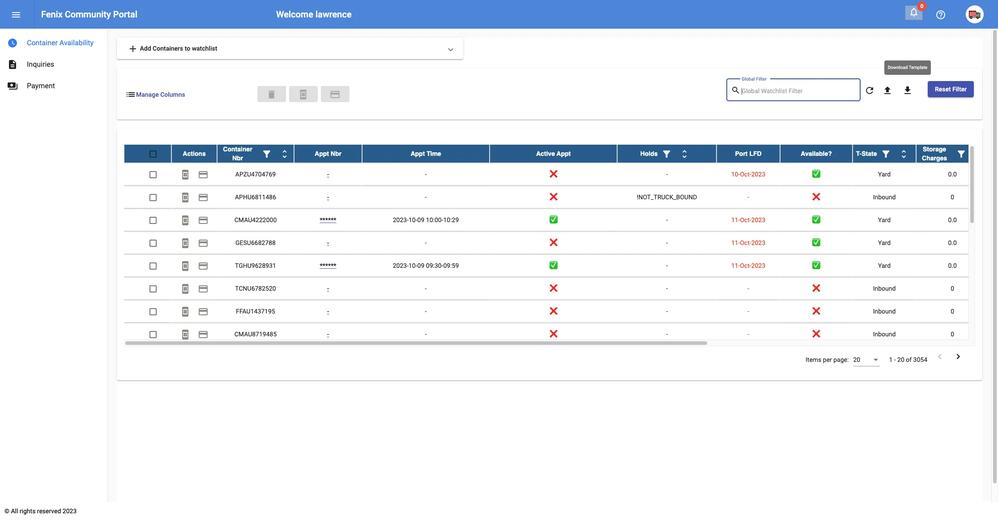 Task type: describe. For each thing, give the bounding box(es) containing it.
reset filter
[[936, 86, 968, 93]]

11- for 09:59
[[732, 262, 741, 269]]

2023- for 2023-10-09 10:00-10:29
[[393, 216, 409, 224]]

1 column header from the left
[[217, 145, 294, 163]]

payment button for cmau8719485
[[194, 325, 212, 343]]

columns
[[160, 91, 185, 98]]

- link for tcnu6782520
[[327, 285, 329, 292]]

no color image containing watch_later
[[7, 38, 18, 48]]

cmau4222000
[[235, 216, 277, 224]]

filter_alt button for t-state
[[878, 145, 896, 163]]

welcome lawrence
[[276, 9, 352, 20]]

navigate_before
[[935, 351, 946, 362]]

3 row from the top
[[124, 186, 990, 209]]

1 unfold_more from the left
[[280, 149, 290, 160]]

payment button for tghu9628931
[[194, 257, 212, 275]]

no color image containing add
[[128, 44, 138, 54]]

✅ for tghu9628931
[[813, 262, 821, 269]]

notifications_none button
[[906, 5, 924, 20]]

11-oct-2023 for 10:29
[[732, 216, 766, 224]]

list manage columns
[[125, 89, 185, 100]]

✅ for gesu6682788
[[813, 239, 821, 246]]

payment for cmau8719485
[[198, 329, 209, 340]]

payment
[[27, 82, 55, 90]]

10-oct-2023
[[732, 171, 766, 178]]

2023 for gesu6682788
[[752, 239, 766, 246]]

help_outline
[[936, 10, 947, 20]]

payment for tghu9628931
[[198, 261, 209, 272]]

2023 for cmau4222000
[[752, 216, 766, 224]]

file_download button
[[899, 81, 917, 99]]

09:30-
[[426, 262, 444, 269]]

book_online for cmau8719485
[[180, 329, 191, 340]]

unfold_more for state
[[899, 149, 910, 160]]

available?
[[802, 150, 833, 157]]

port lfd
[[736, 150, 762, 157]]

appt nbr
[[315, 150, 342, 157]]

cmau8719485
[[235, 331, 277, 338]]

2023 for tghu9628931
[[752, 262, 766, 269]]

filter_alt column header
[[917, 145, 990, 163]]

delete
[[267, 89, 277, 100]]

book_online button for tcnu6782520
[[176, 280, 194, 297]]

payment button for apzu4704769
[[194, 165, 212, 183]]

file_upload
[[883, 85, 894, 96]]

watch_later
[[7, 38, 18, 48]]

items
[[806, 356, 822, 363]]

5 row from the top
[[124, 232, 990, 254]]

of
[[907, 356, 913, 363]]

inbound for cmau8719485
[[874, 331, 897, 338]]

holds filter_alt
[[641, 149, 673, 160]]

navigate_next button
[[951, 351, 967, 364]]

filter_alt button for holds
[[658, 145, 676, 163]]

payment for cmau4222000
[[198, 215, 209, 226]]

payment for apzu4704769
[[198, 169, 209, 180]]

no color image containing description
[[7, 59, 18, 70]]

containers
[[153, 45, 183, 52]]

per
[[824, 356, 833, 363]]

delete image
[[267, 89, 277, 100]]

© all rights reserved 2023
[[4, 508, 77, 515]]

file_upload button
[[879, 81, 897, 99]]

page:
[[834, 356, 850, 363]]

watchlist
[[192, 45, 217, 52]]

2023-10-09 10:00-10:29
[[393, 216, 459, 224]]

- link for cmau8719485
[[327, 331, 329, 338]]

port
[[736, 150, 748, 157]]

book_online for aphu6811486
[[180, 192, 191, 203]]

lawrence
[[316, 9, 352, 20]]

items per page:
[[806, 356, 850, 363]]

actions
[[183, 150, 206, 157]]

0.0 for gesu6682788
[[949, 239, 958, 246]]

1 - 20 of 3054
[[890, 356, 928, 363]]

book_online button for cmau8719485
[[176, 325, 194, 343]]

book_online for cmau4222000
[[180, 215, 191, 226]]

inquiries
[[27, 60, 54, 69]]

description
[[7, 59, 18, 70]]

book_online for ffau1437195
[[180, 307, 191, 317]]

book_online button for cmau4222000
[[176, 211, 194, 229]]

availability
[[60, 39, 94, 47]]

✅ for cmau4222000
[[813, 216, 821, 224]]

2 column header from the left
[[618, 145, 717, 163]]

****** link for cmau4222000
[[320, 216, 337, 224]]

refresh
[[865, 85, 876, 96]]

book_online button for aphu6811486
[[176, 188, 194, 206]]

no color image inside notifications_none popup button
[[909, 7, 920, 17]]

navigate_next
[[954, 351, 964, 362]]

2 20 from the left
[[898, 356, 905, 363]]

appt time
[[411, 150, 442, 157]]

filter_alt inside column header
[[957, 149, 968, 160]]

- link for gesu6682788
[[327, 239, 329, 246]]

appt nbr column header
[[294, 145, 362, 163]]

payment for ffau1437195
[[198, 307, 209, 317]]

storage
[[924, 146, 947, 153]]

****** for cmau4222000
[[320, 216, 337, 224]]

book_online for tcnu6782520
[[180, 284, 191, 294]]

no color image inside navigate_before button
[[935, 351, 946, 362]]

refresh button
[[861, 81, 879, 99]]

list
[[125, 89, 136, 100]]

reset filter button
[[929, 81, 975, 97]]

2 filter_alt from the left
[[662, 149, 673, 160]]

rights
[[20, 508, 36, 515]]

add
[[140, 45, 151, 52]]

no color image inside unfold_more button
[[280, 149, 290, 160]]

lfd
[[750, 150, 762, 157]]

add
[[128, 44, 138, 54]]

holds
[[641, 150, 658, 157]]

2023 for apzu4704769
[[752, 171, 766, 178]]

available? column header
[[781, 145, 853, 163]]

10:00-
[[426, 216, 444, 224]]

t-
[[857, 150, 862, 157]]

book_online button for apzu4704769
[[176, 165, 194, 183]]

all
[[11, 508, 18, 515]]

container for availability
[[27, 39, 58, 47]]

1
[[890, 356, 893, 363]]

8 row from the top
[[124, 300, 990, 323]]

inbound for aphu6811486
[[874, 194, 897, 201]]

ffau1437195
[[236, 308, 275, 315]]

appt time column header
[[362, 145, 490, 163]]

payment button for aphu6811486
[[194, 188, 212, 206]]

1 filter_alt from the left
[[262, 149, 272, 160]]

1 unfold_more button from the left
[[276, 145, 294, 163]]



Task type: vqa. For each thing, say whether or not it's contained in the screenshot.


Task type: locate. For each thing, give the bounding box(es) containing it.
- link
[[327, 171, 329, 178], [327, 194, 329, 201], [327, 239, 329, 246], [327, 285, 329, 292], [327, 308, 329, 315], [327, 331, 329, 338]]

unfold_more
[[280, 149, 290, 160], [680, 149, 691, 160], [899, 149, 910, 160]]

2 ****** link from the top
[[320, 262, 337, 269]]

2 11-oct-2023 from the top
[[732, 239, 766, 246]]

community
[[65, 9, 111, 20]]

1 vertical spatial 11-oct-2023
[[732, 239, 766, 246]]

filter_alt button right 't-' on the right
[[878, 145, 896, 163]]

2023- for 2023-10-09 09:30-09:59
[[393, 262, 409, 269]]

yard for gesu6682788
[[879, 239, 891, 246]]

1 09 from the top
[[418, 216, 425, 224]]

apzu4704769
[[236, 171, 276, 178]]

0
[[952, 194, 955, 201], [952, 285, 955, 292], [952, 308, 955, 315], [952, 331, 955, 338]]

payment for tcnu6782520
[[198, 284, 209, 294]]

active
[[537, 150, 555, 157]]

✅
[[813, 171, 821, 178], [550, 216, 558, 224], [813, 216, 821, 224], [813, 239, 821, 246], [550, 262, 558, 269], [813, 262, 821, 269]]

4 yard from the top
[[879, 262, 891, 269]]

2 0.0 from the top
[[949, 216, 958, 224]]

2 inbound from the top
[[874, 285, 897, 292]]

unfold_more button right t-state filter_alt
[[896, 145, 914, 163]]

book_online button for gesu6682788
[[176, 234, 194, 252]]

1 horizontal spatial nbr
[[331, 150, 342, 157]]

fenix community portal
[[41, 9, 137, 20]]

2 11- from the top
[[732, 239, 741, 246]]

book_online for gesu6682788
[[180, 238, 191, 249]]

11-oct-2023 for 09:59
[[732, 262, 766, 269]]

-
[[327, 171, 329, 178], [425, 171, 427, 178], [667, 171, 668, 178], [327, 194, 329, 201], [425, 194, 427, 201], [748, 194, 750, 201], [667, 216, 668, 224], [327, 239, 329, 246], [425, 239, 427, 246], [667, 239, 668, 246], [667, 262, 668, 269], [327, 285, 329, 292], [425, 285, 427, 292], [667, 285, 668, 292], [748, 285, 750, 292], [327, 308, 329, 315], [425, 308, 427, 315], [667, 308, 668, 315], [748, 308, 750, 315], [327, 331, 329, 338], [425, 331, 427, 338], [667, 331, 668, 338], [748, 331, 750, 338], [895, 356, 897, 363]]

filter_alt
[[262, 149, 272, 160], [662, 149, 673, 160], [881, 149, 892, 160], [957, 149, 968, 160]]

filter_alt right storage charges in the right top of the page
[[957, 149, 968, 160]]

oct- for gesu6682788
[[741, 239, 752, 246]]

****** link for tghu9628931
[[320, 262, 337, 269]]

2 horizontal spatial unfold_more
[[899, 149, 910, 160]]

book_online for tghu9628931
[[180, 261, 191, 272]]

4 oct- from the top
[[741, 262, 752, 269]]

actions column header
[[172, 145, 217, 163]]

unfold_more button up apzu4704769
[[276, 145, 294, 163]]

- link for aphu6811486
[[327, 194, 329, 201]]

gesu6682788
[[236, 239, 276, 246]]

t-state filter_alt
[[857, 149, 892, 160]]

no color image containing file_download
[[903, 85, 914, 96]]

no color image containing notifications_none
[[909, 7, 920, 17]]

3 appt from the left
[[557, 150, 571, 157]]

09
[[418, 216, 425, 224], [418, 262, 425, 269]]

inbound for ffau1437195
[[874, 308, 897, 315]]

0 horizontal spatial column header
[[217, 145, 294, 163]]

❌
[[550, 171, 558, 178], [550, 194, 558, 201], [813, 194, 821, 201], [550, 239, 558, 246], [550, 285, 558, 292], [813, 285, 821, 292], [550, 308, 558, 315], [813, 308, 821, 315], [550, 331, 558, 338], [813, 331, 821, 338]]

oct-
[[741, 171, 752, 178], [741, 216, 752, 224], [741, 239, 752, 246], [741, 262, 752, 269]]

yard for apzu4704769
[[879, 171, 891, 178]]

3 0 from the top
[[952, 308, 955, 315]]

book_online button for ffau1437195
[[176, 302, 194, 320]]

3 yard from the top
[[879, 239, 891, 246]]

10:29
[[444, 216, 459, 224]]

payment button for cmau4222000
[[194, 211, 212, 229]]

2 filter_alt button from the left
[[658, 145, 676, 163]]

2 - link from the top
[[327, 194, 329, 201]]

3 - link from the top
[[327, 239, 329, 246]]

no color image inside file_download button
[[903, 85, 914, 96]]

payments
[[7, 81, 18, 91]]

©
[[4, 508, 9, 515]]

1 row from the top
[[124, 145, 990, 163]]

aphu6811486
[[235, 194, 276, 201]]

no color image containing navigate_before
[[935, 351, 946, 362]]

0 vertical spatial ****** link
[[320, 216, 337, 224]]

no color image inside navigate_next button
[[954, 351, 964, 362]]

filter
[[953, 86, 968, 93]]

payment button
[[321, 86, 350, 102], [194, 165, 212, 183], [194, 188, 212, 206], [194, 211, 212, 229], [194, 234, 212, 252], [194, 257, 212, 275], [194, 280, 212, 297], [194, 302, 212, 320], [194, 325, 212, 343]]

1 vertical spatial 10-
[[409, 216, 418, 224]]

payment
[[330, 89, 341, 100], [198, 169, 209, 180], [198, 192, 209, 203], [198, 215, 209, 226], [198, 238, 209, 249], [198, 261, 209, 272], [198, 284, 209, 294], [198, 307, 209, 317], [198, 329, 209, 340]]

2023- left 09:30-
[[393, 262, 409, 269]]

0 vertical spatial 11-oct-2023
[[732, 216, 766, 224]]

oct- for cmau4222000
[[741, 216, 752, 224]]

1 vertical spatial 2023-
[[393, 262, 409, 269]]

2 2023- from the top
[[393, 262, 409, 269]]

delete button
[[258, 86, 286, 102]]

2 yard from the top
[[879, 216, 891, 224]]

filter_alt right "holds"
[[662, 149, 673, 160]]

0 vertical spatial ******
[[320, 216, 337, 224]]

1 11-oct-2023 from the top
[[732, 216, 766, 224]]

0 horizontal spatial container
[[27, 39, 58, 47]]

09 left 10:00-
[[418, 216, 425, 224]]

2 unfold_more from the left
[[680, 149, 691, 160]]

navigate_before button
[[933, 351, 949, 364]]

grid containing filter_alt
[[124, 145, 990, 346]]

unfold_more button for filter_alt
[[676, 145, 694, 163]]

20 left of
[[898, 356, 905, 363]]

20 right page: on the bottom
[[854, 356, 861, 363]]

unfold_more button right holds filter_alt
[[676, 145, 694, 163]]

✅ for apzu4704769
[[813, 171, 821, 178]]

no color image
[[909, 7, 920, 17], [11, 10, 22, 20], [936, 10, 947, 20], [128, 44, 138, 54], [7, 59, 18, 70], [865, 85, 876, 96], [903, 85, 914, 96], [680, 149, 691, 160], [899, 149, 910, 160], [198, 169, 209, 180], [180, 192, 191, 203], [180, 215, 191, 226], [198, 215, 209, 226], [180, 238, 191, 249], [198, 238, 209, 249], [198, 261, 209, 272], [180, 284, 191, 294], [198, 284, 209, 294], [180, 307, 191, 317], [198, 307, 209, 317], [935, 351, 946, 362]]

****** for tghu9628931
[[320, 262, 337, 269]]

unfold_more button
[[276, 145, 294, 163], [676, 145, 694, 163], [896, 145, 914, 163]]

3 0.0 from the top
[[949, 239, 958, 246]]

to
[[185, 45, 190, 52]]

welcome
[[276, 9, 314, 20]]

0 for ffau1437195
[[952, 308, 955, 315]]

1 0.0 from the top
[[949, 171, 958, 178]]

0 horizontal spatial nbr
[[232, 155, 243, 162]]

1 2023- from the top
[[393, 216, 409, 224]]

tghu9628931
[[235, 262, 276, 269]]

no color image inside filter_alt column header
[[957, 149, 968, 160]]

nbr inside column header
[[331, 150, 342, 157]]

11- for 10:29
[[732, 216, 741, 224]]

3 unfold_more button from the left
[[896, 145, 914, 163]]

navigation containing watch_later
[[0, 29, 108, 97]]

4 0 from the top
[[952, 331, 955, 338]]

1 appt from the left
[[315, 150, 329, 157]]

unfold_more right holds filter_alt
[[680, 149, 691, 160]]

1 horizontal spatial unfold_more button
[[676, 145, 694, 163]]

0 horizontal spatial appt
[[315, 150, 329, 157]]

oct- for apzu4704769
[[741, 171, 752, 178]]

container up inquiries
[[27, 39, 58, 47]]

2 vertical spatial 10-
[[409, 262, 418, 269]]

11-
[[732, 216, 741, 224], [732, 239, 741, 246], [732, 262, 741, 269]]

notifications_none
[[909, 7, 920, 17]]

4 0.0 from the top
[[949, 262, 958, 269]]

10- for 2023-10-09 10:00-10:29
[[409, 216, 418, 224]]

09 for 10:00-
[[418, 216, 425, 224]]

1 vertical spatial ****** link
[[320, 262, 337, 269]]

time
[[427, 150, 442, 157]]

book_online for apzu4704769
[[180, 169, 191, 180]]

0 for aphu6811486
[[952, 194, 955, 201]]

book_online button for tghu9628931
[[176, 257, 194, 275]]

0 vertical spatial 09
[[418, 216, 425, 224]]

0 vertical spatial 11-
[[732, 216, 741, 224]]

menu
[[11, 10, 22, 20]]

1 horizontal spatial container
[[223, 146, 253, 153]]

1 vertical spatial 09
[[418, 262, 425, 269]]

book_online button
[[289, 86, 318, 102], [176, 165, 194, 183], [176, 188, 194, 206], [176, 211, 194, 229], [176, 234, 194, 252], [176, 257, 194, 275], [176, 280, 194, 297], [176, 302, 194, 320], [176, 325, 194, 343]]

container
[[27, 39, 58, 47], [223, 146, 253, 153]]

payment button for gesu6682788
[[194, 234, 212, 252]]

payment for gesu6682788
[[198, 238, 209, 249]]

0 for cmau8719485
[[952, 331, 955, 338]]

4 filter_alt from the left
[[957, 149, 968, 160]]

3 filter_alt button from the left
[[878, 145, 896, 163]]

help_outline button
[[933, 5, 951, 23]]

payment for aphu6811486
[[198, 192, 209, 203]]

column header
[[217, 145, 294, 163], [618, 145, 717, 163], [853, 145, 917, 163]]

2 vertical spatial 11-
[[732, 262, 741, 269]]

no color image inside refresh button
[[865, 85, 876, 96]]

no color image containing help_outline
[[936, 10, 947, 20]]

oct- for tghu9628931
[[741, 262, 752, 269]]

0 for tcnu6782520
[[952, 285, 955, 292]]

2 0 from the top
[[952, 285, 955, 292]]

10- down port
[[732, 171, 741, 178]]

4 - link from the top
[[327, 285, 329, 292]]

10- left 09:30-
[[409, 262, 418, 269]]

1 20 from the left
[[854, 356, 861, 363]]

0 horizontal spatial unfold_more button
[[276, 145, 294, 163]]

1 yard from the top
[[879, 171, 891, 178]]

10- left 10:00-
[[409, 216, 418, 224]]

nbr for appt nbr
[[331, 150, 342, 157]]

no color image containing menu
[[11, 10, 22, 20]]

3 11- from the top
[[732, 262, 741, 269]]

no color image containing file_upload
[[883, 85, 894, 96]]

payment button for ffau1437195
[[194, 302, 212, 320]]

3 11-oct-2023 from the top
[[732, 262, 766, 269]]

0.0
[[949, 171, 958, 178], [949, 216, 958, 224], [949, 239, 958, 246], [949, 262, 958, 269]]

container nbr
[[223, 146, 253, 162]]

nbr
[[331, 150, 342, 157], [232, 155, 243, 162]]

1 ****** link from the top
[[320, 216, 337, 224]]

yard for cmau4222000
[[879, 216, 891, 224]]

0.0 for cmau4222000
[[949, 216, 958, 224]]

4 row from the top
[[124, 209, 990, 232]]

2 ****** from the top
[[320, 262, 337, 269]]

7 row from the top
[[124, 277, 990, 300]]

2 horizontal spatial column header
[[853, 145, 917, 163]]

0 vertical spatial 10-
[[732, 171, 741, 178]]

appt for appt nbr
[[315, 150, 329, 157]]

menu button
[[7, 5, 25, 23]]

Global Watchlist Filter field
[[742, 88, 857, 95]]

3054
[[914, 356, 928, 363]]

no color image inside menu button
[[11, 10, 22, 20]]

3 oct- from the top
[[741, 239, 752, 246]]

filter_alt button right storage charges in the right top of the page
[[953, 145, 971, 163]]

payment button for tcnu6782520
[[194, 280, 212, 297]]

2023-10-09 09:30-09:59
[[393, 262, 459, 269]]

3 unfold_more from the left
[[899, 149, 910, 160]]

filter_alt up apzu4704769
[[262, 149, 272, 160]]

filter_alt button
[[258, 145, 276, 163], [658, 145, 676, 163], [878, 145, 896, 163], [953, 145, 971, 163]]

row containing filter_alt
[[124, 145, 990, 163]]

2 horizontal spatial appt
[[557, 150, 571, 157]]

2 unfold_more button from the left
[[676, 145, 694, 163]]

1 oct- from the top
[[741, 171, 752, 178]]

no color image containing search
[[732, 85, 742, 96]]

yard for tghu9628931
[[879, 262, 891, 269]]

1 11- from the top
[[732, 216, 741, 224]]

portal
[[113, 9, 137, 20]]

- link for ffau1437195
[[327, 308, 329, 315]]

no color image containing refresh
[[865, 85, 876, 96]]

****** link
[[320, 216, 337, 224], [320, 262, 337, 269]]

reset
[[936, 86, 952, 93]]

09 left 09:30-
[[418, 262, 425, 269]]

4 inbound from the top
[[874, 331, 897, 338]]

3 inbound from the top
[[874, 308, 897, 315]]

filter_alt right state
[[881, 149, 892, 160]]

1 ****** from the top
[[320, 216, 337, 224]]

1 vertical spatial 11-
[[732, 239, 741, 246]]

no color image
[[7, 38, 18, 48], [7, 81, 18, 91], [732, 85, 742, 96], [883, 85, 894, 96], [125, 89, 136, 100], [298, 89, 309, 100], [330, 89, 341, 100], [262, 149, 272, 160], [280, 149, 290, 160], [662, 149, 673, 160], [881, 149, 892, 160], [957, 149, 968, 160], [180, 169, 191, 180], [198, 192, 209, 203], [180, 261, 191, 272], [180, 329, 191, 340], [198, 329, 209, 340], [954, 351, 964, 362]]

filter_alt button for storage charges
[[953, 145, 971, 163]]

3 filter_alt from the left
[[881, 149, 892, 160]]

reserved
[[37, 508, 61, 515]]

10-
[[732, 171, 741, 178], [409, 216, 418, 224], [409, 262, 418, 269]]

3 column header from the left
[[853, 145, 917, 163]]

no color image inside the file_upload button
[[883, 85, 894, 96]]

inbound for tcnu6782520
[[874, 285, 897, 292]]

yard
[[879, 171, 891, 178], [879, 216, 891, 224], [879, 239, 891, 246], [879, 262, 891, 269]]

no color image inside help_outline popup button
[[936, 10, 947, 20]]

1 0 from the top
[[952, 194, 955, 201]]

nbr for container nbr
[[232, 155, 243, 162]]

1 inbound from the top
[[874, 194, 897, 201]]

charges
[[923, 155, 948, 162]]

0 horizontal spatial unfold_more
[[280, 149, 290, 160]]

4 filter_alt button from the left
[[953, 145, 971, 163]]

no color image containing list
[[125, 89, 136, 100]]

add add containers to watchlist
[[128, 44, 217, 54]]

1 horizontal spatial unfold_more
[[680, 149, 691, 160]]

filter_alt button for container nbr
[[258, 145, 276, 163]]

1 horizontal spatial 20
[[898, 356, 905, 363]]

search
[[732, 85, 741, 95]]

2 oct- from the top
[[741, 216, 752, 224]]

2 09 from the top
[[418, 262, 425, 269]]

2 appt from the left
[[411, 150, 425, 157]]

1 horizontal spatial appt
[[411, 150, 425, 157]]

1 vertical spatial container
[[223, 146, 253, 153]]

unfold_more for filter_alt
[[680, 149, 691, 160]]

container availability
[[27, 39, 94, 47]]

6 - link from the top
[[327, 331, 329, 338]]

0.0 for apzu4704769
[[949, 171, 958, 178]]

tcnu6782520
[[235, 285, 276, 292]]

state
[[862, 150, 878, 157]]

!not_truck_bound
[[637, 194, 698, 201]]

appt for appt time
[[411, 150, 425, 157]]

09 for 09:30-
[[418, 262, 425, 269]]

0 vertical spatial container
[[27, 39, 58, 47]]

container up apzu4704769
[[223, 146, 253, 153]]

no color image containing unfold_more
[[280, 149, 290, 160]]

filter_alt button up !not_truck_bound
[[658, 145, 676, 163]]

container inside navigation
[[27, 39, 58, 47]]

9 row from the top
[[124, 323, 990, 346]]

fenix
[[41, 9, 63, 20]]

active appt column header
[[490, 145, 618, 163]]

no color image containing navigate_next
[[954, 351, 964, 362]]

2 horizontal spatial unfold_more button
[[896, 145, 914, 163]]

storage charges
[[923, 146, 948, 162]]

1 - link from the top
[[327, 171, 329, 178]]

inbound
[[874, 194, 897, 201], [874, 285, 897, 292], [874, 308, 897, 315], [874, 331, 897, 338]]

appt
[[315, 150, 329, 157], [411, 150, 425, 157], [557, 150, 571, 157]]

container for nbr
[[223, 146, 253, 153]]

port lfd column header
[[717, 145, 781, 163]]

10- for 2023-10-09 09:30-09:59
[[409, 262, 418, 269]]

manage
[[136, 91, 159, 98]]

row
[[124, 145, 990, 163], [124, 163, 990, 186], [124, 186, 990, 209], [124, 209, 990, 232], [124, 232, 990, 254], [124, 254, 990, 277], [124, 277, 990, 300], [124, 300, 990, 323], [124, 323, 990, 346]]

1 horizontal spatial column header
[[618, 145, 717, 163]]

unfold_more left appt nbr
[[280, 149, 290, 160]]

- link for apzu4704769
[[327, 171, 329, 178]]

navigation
[[0, 29, 108, 97]]

filter_alt button up apzu4704769
[[258, 145, 276, 163]]

6 row from the top
[[124, 254, 990, 277]]

1 vertical spatial ******
[[320, 262, 337, 269]]

20
[[854, 356, 861, 363], [898, 356, 905, 363]]

2023- left 10:00-
[[393, 216, 409, 224]]

2023-
[[393, 216, 409, 224], [393, 262, 409, 269]]

0.0 for tghu9628931
[[949, 262, 958, 269]]

unfold_more right t-state filter_alt
[[899, 149, 910, 160]]

active appt
[[537, 150, 571, 157]]

1 filter_alt button from the left
[[258, 145, 276, 163]]

no color image containing payments
[[7, 81, 18, 91]]

2 vertical spatial 11-oct-2023
[[732, 262, 766, 269]]

09:59
[[444, 262, 459, 269]]

0 vertical spatial 2023-
[[393, 216, 409, 224]]

5 - link from the top
[[327, 308, 329, 315]]

unfold_more button for state
[[896, 145, 914, 163]]

2 row from the top
[[124, 163, 990, 186]]

nbr inside 'container nbr'
[[232, 155, 243, 162]]

0 horizontal spatial 20
[[854, 356, 861, 363]]

grid
[[124, 145, 990, 346]]

file_download
[[903, 85, 914, 96]]



